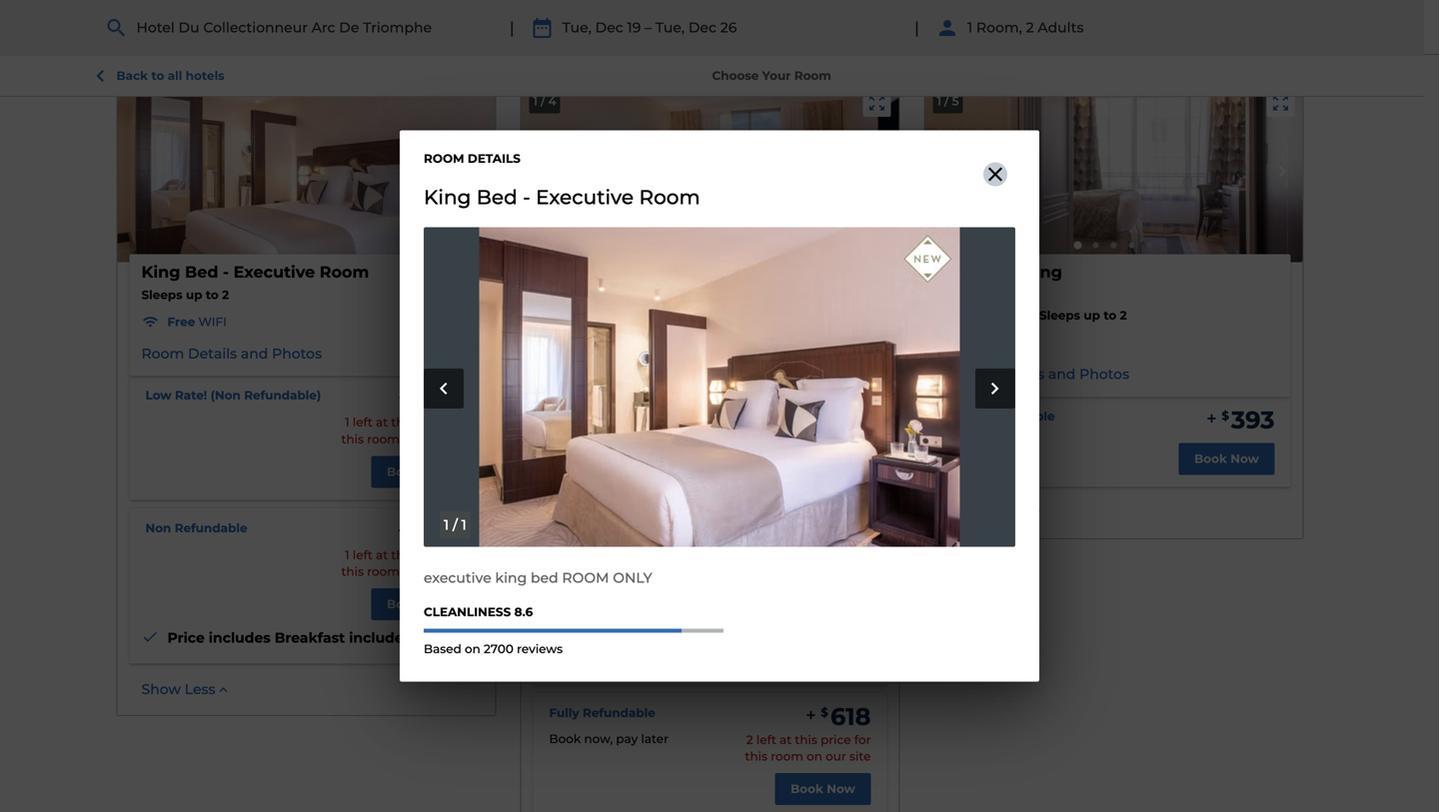 Task type: describe. For each thing, give the bounding box(es) containing it.
beds
[[784, 262, 826, 282]]

rate!
[[175, 389, 207, 403]]

for for the "book now" button for deluxe room with 2 double beds
[[854, 436, 871, 451]]

1 horizontal spatial double
[[719, 262, 779, 282]]

19
[[627, 19, 641, 36]]

room for the "book now" button for deluxe room with 2 double beds
[[771, 453, 804, 468]]

rooms
[[321, 19, 370, 36]]

du
[[178, 19, 200, 36]]

show more
[[949, 504, 1029, 521]]

adults
[[1038, 19, 1084, 36]]

prestige
[[949, 262, 1019, 282]]

executive king bed room only
[[424, 570, 652, 587]]

deluxe
[[545, 262, 604, 282]]

back to all hotels button
[[88, 64, 224, 88]]

details up king bed - executive room
[[468, 152, 521, 166]]

fully
[[549, 706, 579, 720]]

room for the "book now" button below executive
[[367, 565, 400, 579]]

based
[[424, 642, 462, 657]]

now down executive
[[423, 597, 452, 612]]

room,
[[977, 19, 1022, 36]]

book now for deluxe room with 2 double beds
[[791, 485, 856, 500]]

overview & photos button
[[113, 1, 295, 54]]

less for 2676
[[185, 12, 215, 29]]

show less button for breakfast included
[[141, 680, 231, 700]]

278
[[423, 385, 467, 414]]

/
[[453, 517, 458, 534]]

back to all hotels
[[116, 68, 224, 83]]

room
[[562, 570, 609, 587]]

$ for 393
[[1222, 409, 1230, 423]]

collectionneur
[[203, 19, 308, 36]]

2926
[[1041, 21, 1070, 35]]

$ 457
[[816, 538, 871, 567]]

1 / 1
[[444, 517, 467, 534]]

bed for king bed - executive room
[[477, 185, 518, 209]]

wifi for deluxe room with 2 double beds
[[602, 335, 631, 350]]

show more button
[[949, 503, 1045, 523]]

amenities
[[420, 19, 493, 36]]

back
[[116, 68, 148, 83]]

choose your room
[[712, 69, 832, 83]]

de
[[339, 19, 359, 36]]

2 left at this price for this room on our site for 618
[[745, 733, 871, 764]]

hotel
[[136, 19, 175, 36]]

now for deluxe room with 2 double beds
[[827, 485, 856, 500]]

free for deluxe room with 2 double beds
[[571, 335, 599, 350]]

2 inside prestige king 323 1 king bed   •   sleeps up to 2
[[1120, 308, 1127, 323]]

359
[[828, 406, 871, 435]]

reviews
[[517, 642, 563, 657]]

cleanliness
[[424, 605, 511, 620]]

to inside button
[[151, 68, 164, 83]]

king
[[495, 570, 527, 587]]

(non
[[211, 389, 241, 403]]

&
[[207, 19, 217, 36]]

breakfast
[[275, 630, 345, 647]]

about
[[543, 19, 587, 36]]

with
[[662, 262, 700, 282]]

your
[[762, 69, 791, 83]]

8.6
[[514, 605, 533, 620]]

1 vertical spatial double
[[556, 308, 601, 323]]

details for deluxe room with 2 double beds
[[592, 366, 641, 383]]

overview
[[137, 19, 204, 36]]

room inside king bed - executive room sleeps up to 2
[[320, 262, 369, 282]]

low rate! (non refundable)
[[145, 389, 321, 403]]

now for prestige king
[[1231, 452, 1259, 466]]

site for the "book now" button for deluxe room with 2 double beds
[[850, 453, 871, 468]]

book now down executive
[[387, 597, 452, 612]]

and for deluxe room with 2 double beds
[[645, 366, 672, 383]]

king inside king bed - executive room sleeps up to 2
[[141, 262, 180, 282]]

pay
[[616, 732, 638, 747]]

tue, dec 19 – tue, dec 26
[[562, 19, 737, 36]]

2700
[[484, 642, 514, 657]]

to inside deluxe room with 2 double beds 323 sq ft 2 double beds   •   sleeps up to 2
[[725, 308, 738, 323]]

only
[[613, 570, 652, 587]]

now for king bed - executive room
[[423, 465, 452, 479]]

on for the "book now" button for deluxe room with 2 double beds
[[807, 453, 823, 468]]

our for the "book now" button associated with king bed - executive room
[[422, 432, 443, 447]]

to inside prestige king 323 1 king bed   •   sleeps up to 2
[[1104, 308, 1117, 323]]

photo carousel region containing 1
[[424, 227, 1016, 547]]

room details and photos button for deluxe room with 2 double beds
[[545, 365, 726, 385]]

2 left at this price for this room on our site for 359
[[745, 436, 871, 468]]

go to image #4 image for up
[[1129, 242, 1135, 248]]

457
[[826, 538, 871, 567]]

bed for king bed - executive room sleeps up to 2
[[185, 262, 218, 282]]

included
[[349, 630, 413, 647]]

king bed - executive room
[[424, 185, 700, 209]]

room for the "book now" button associated with king bed - executive room
[[367, 432, 400, 447]]

on for the "book now" button below the $ 618
[[807, 750, 823, 764]]

1 left at this price for this room on our site for 433
[[341, 548, 467, 579]]

618
[[831, 702, 871, 731]]

photos for king bed - executive room
[[272, 345, 322, 362]]

executive
[[424, 570, 492, 587]]

at for the "book now" button associated with king bed - executive room
[[376, 416, 388, 430]]

non for the "book now" button for deluxe room with 2 double beds
[[549, 409, 575, 424]]

free wifi for king bed - executive room
[[167, 315, 227, 329]]

photos inside overview & photos button
[[221, 19, 271, 36]]

now,
[[584, 732, 613, 747]]

hotel du collectionneur arc de triomphe
[[136, 19, 432, 36]]

fully refundable button
[[549, 705, 656, 722]]

image #1 image
[[424, 227, 1016, 547]]

book now button for prestige king
[[1179, 443, 1275, 475]]

photo carousel region for king
[[925, 81, 1303, 262]]

about button
[[519, 1, 611, 54]]

triomphe
[[363, 19, 432, 36]]

book now for king bed - executive room
[[387, 465, 452, 479]]

details for king bed - executive room
[[188, 345, 237, 362]]

book now button down executive
[[371, 589, 467, 621]]

- for king bed - executive room
[[523, 185, 531, 209]]

up inside prestige king 323 1 king bed   •   sleeps up to 2
[[1084, 308, 1101, 323]]

low
[[145, 389, 172, 403]]

free for king bed - executive room
[[167, 315, 195, 329]]

book now button down the $ 618
[[775, 774, 871, 806]]

433
[[423, 518, 467, 547]]

go to image #1 image for king
[[1074, 241, 1082, 249]]

room for the "book now" button below the $ 618
[[771, 750, 804, 764]]

price
[[167, 630, 205, 647]]

$ 618
[[821, 702, 871, 731]]

executive for king bed - executive room
[[536, 185, 634, 209]]

2 tue, from the left
[[656, 19, 685, 36]]

book now, pay later
[[549, 732, 669, 747]]

based on 2700 reviews
[[424, 642, 563, 657]]

cleanliness 8.6
[[424, 605, 533, 620]]

show less for 2676
[[141, 12, 215, 29]]

| for 1 room, 2 adults
[[915, 18, 920, 37]]

photos for prestige king
[[1080, 366, 1130, 383]]

393
[[1232, 406, 1275, 435]]

book now button for deluxe room with 2 double beds
[[775, 477, 871, 509]]

$ 359
[[818, 406, 871, 435]]



Task type: vqa. For each thing, say whether or not it's contained in the screenshot.
first 323 from right
yes



Task type: locate. For each thing, give the bounding box(es) containing it.
price down the $ 618
[[821, 733, 851, 747]]

1 horizontal spatial room details and photos
[[545, 366, 726, 383]]

for for the "book now" button below executive
[[451, 548, 467, 563]]

free down sleeps
[[167, 315, 195, 329]]

0 horizontal spatial tue,
[[562, 19, 592, 36]]

at for the "book now" button for deluxe room with 2 double beds
[[780, 436, 792, 451]]

non for the "book now" button related to prestige king
[[953, 409, 979, 424]]

0 vertical spatial 1 left at this price for this room on our site
[[341, 416, 467, 447]]

1 horizontal spatial go to image #1 image
[[1074, 241, 1082, 249]]

book now down the $ 618
[[791, 782, 856, 797]]

free down ft
[[571, 335, 599, 350]]

1 left at this price for this room on our site down 278
[[341, 416, 467, 447]]

king
[[424, 185, 471, 209], [141, 262, 180, 282], [1024, 262, 1063, 282], [957, 308, 986, 323]]

go to image #3 image right go to image #2
[[1111, 242, 1117, 248]]

details down prestige king 323 1 king bed   •   sleeps up to 2
[[996, 366, 1045, 383]]

king down room details
[[424, 185, 471, 209]]

at
[[376, 416, 388, 430], [780, 436, 792, 451], [376, 548, 388, 563], [780, 733, 792, 747]]

$ 2926 $ 2676
[[1034, 11, 1144, 40]]

go to image #4 image
[[734, 242, 740, 248], [1129, 242, 1135, 248]]

go to image #1 image left go to image #2
[[1074, 241, 1082, 249]]

up
[[186, 288, 202, 302], [705, 308, 722, 323], [1084, 308, 1101, 323]]

book now button
[[1179, 443, 1275, 475], [371, 456, 467, 488], [775, 477, 871, 509], [371, 589, 467, 621], [775, 774, 871, 806]]

0 horizontal spatial bed
[[185, 262, 218, 282]]

$ inside the $ 618
[[821, 706, 829, 720]]

$
[[1076, 14, 1083, 29], [1034, 22, 1039, 32], [818, 409, 826, 423], [1222, 409, 1230, 423], [816, 541, 824, 556], [821, 706, 829, 720]]

go to image #4 image left go to image #5
[[1129, 242, 1135, 248]]

price
[[417, 416, 447, 430], [821, 436, 851, 451], [417, 548, 447, 563], [821, 733, 851, 747]]

$ left 457
[[816, 541, 824, 556]]

king down the prestige
[[957, 308, 986, 323]]

wifi
[[198, 315, 227, 329], [602, 335, 631, 350], [1003, 335, 1034, 350]]

1 horizontal spatial tue,
[[656, 19, 685, 36]]

1 show less button from the top
[[141, 11, 231, 31]]

photo carousel region for room
[[521, 81, 899, 262]]

now down $ 393
[[1231, 452, 1259, 466]]

1 left at this price for this room on our site
[[341, 416, 467, 447], [341, 548, 467, 579]]

bed
[[531, 570, 558, 587]]

0 vertical spatial free
[[167, 315, 195, 329]]

to inside king bed - executive room sleeps up to 2
[[206, 288, 219, 302]]

1 go to image #3 image from the left
[[716, 242, 722, 248]]

site for the "book now" button associated with king bed - executive room
[[446, 432, 467, 447]]

close image
[[984, 163, 1008, 187]]

go to image #4 image for beds
[[734, 242, 740, 248]]

1 horizontal spatial and
[[645, 366, 672, 383]]

site down 278
[[446, 432, 467, 447]]

2 horizontal spatial and
[[1048, 366, 1076, 383]]

non refundable button
[[549, 408, 651, 425], [953, 408, 1055, 425], [145, 520, 247, 537], [549, 541, 651, 558]]

0 horizontal spatial wifi
[[198, 315, 227, 329]]

2 go to image #4 image from the left
[[1129, 242, 1135, 248]]

free wifi
[[167, 315, 227, 329], [571, 335, 631, 350]]

king right the prestige
[[1024, 262, 1063, 282]]

1 vertical spatial free
[[571, 335, 599, 350]]

wifi down king bed - executive room sleeps up to 2 at the left top of the page
[[198, 315, 227, 329]]

now up 1 / 1
[[423, 465, 452, 479]]

double left beds
[[719, 262, 779, 282]]

wifi for king bed - executive room
[[198, 315, 227, 329]]

26
[[720, 19, 737, 36]]

and down deluxe room with 2 double beds 323 sq ft 2 double beds   •   sleeps up to 2
[[645, 366, 672, 383]]

site down '433'
[[446, 565, 467, 579]]

go to image #3 image for king
[[1111, 242, 1117, 248]]

0 horizontal spatial up
[[186, 288, 202, 302]]

on for the "book now" button associated with king bed - executive room
[[403, 432, 419, 447]]

323 inside deluxe room with 2 double beds 323 sq ft 2 double beds   •   sleeps up to 2
[[545, 287, 566, 302]]

1 vertical spatial free wifi
[[571, 335, 631, 350]]

our for the "book now" button below the $ 618
[[826, 750, 846, 764]]

free wifi down sleeps
[[167, 315, 227, 329]]

$ for 457
[[816, 541, 824, 556]]

1 left at this price for this room on our site for 278
[[341, 416, 467, 447]]

0 vertical spatial show less
[[141, 12, 215, 29]]

1 horizontal spatial 323
[[949, 287, 970, 302]]

room details and photos button for king bed - executive room
[[141, 344, 322, 364]]

book for the "book now" button below the $ 618
[[791, 782, 824, 797]]

details up (non at the top of page
[[188, 345, 237, 362]]

for for the "book now" button below the $ 618
[[854, 733, 871, 747]]

king bed - executive room sleeps up to 2
[[141, 262, 369, 302]]

2 horizontal spatial wifi
[[1003, 335, 1034, 350]]

0 horizontal spatial double
[[556, 308, 601, 323]]

book now button for king bed - executive room
[[371, 456, 467, 488]]

2 inside king bed - executive room sleeps up to 2
[[222, 288, 229, 302]]

price for the "book now" button below the $ 618
[[821, 733, 851, 747]]

show for 2676
[[141, 12, 181, 29]]

1 dec from the left
[[595, 19, 624, 36]]

0 horizontal spatial go to image #1 image
[[679, 241, 687, 249]]

0 vertical spatial free wifi
[[167, 315, 227, 329]]

0 vertical spatial show
[[141, 12, 181, 29]]

$ for 359
[[818, 409, 826, 423]]

less for breakfast included
[[185, 681, 215, 698]]

book for the "book now" button for deluxe room with 2 double beds
[[791, 485, 824, 500]]

dec
[[595, 19, 624, 36], [689, 19, 717, 36]]

our for the "book now" button for deluxe room with 2 double beds
[[826, 453, 846, 468]]

free wifi down ft
[[571, 335, 631, 350]]

$ inside $ 393
[[1222, 409, 1230, 423]]

2 dec from the left
[[689, 19, 717, 36]]

1 | from the left
[[510, 18, 514, 37]]

book for the "book now" button related to prestige king
[[1195, 452, 1227, 466]]

amenities button
[[396, 1, 517, 54]]

- inside king bed - executive room sleeps up to 2
[[223, 262, 229, 282]]

0 horizontal spatial go to image #3 image
[[716, 242, 722, 248]]

$ for 618
[[821, 706, 829, 720]]

room inside deluxe room with 2 double beds 323 sq ft 2 double beds   •   sleeps up to 2
[[608, 262, 658, 282]]

1 horizontal spatial go to image #4 image
[[1129, 242, 1135, 248]]

go to image #3 image
[[716, 242, 722, 248], [1111, 242, 1117, 248]]

go to image #5 image
[[1147, 242, 1153, 248]]

2 horizontal spatial room details and photos button
[[949, 365, 1130, 385]]

1 horizontal spatial wifi
[[602, 335, 631, 350]]

1 horizontal spatial up
[[705, 308, 722, 323]]

0 horizontal spatial dec
[[595, 19, 624, 36]]

1 vertical spatial -
[[223, 262, 229, 282]]

details down ft
[[592, 366, 641, 383]]

price down $ 359
[[821, 436, 851, 451]]

$ inside $ 457
[[816, 541, 824, 556]]

price for the "book now" button associated with king bed - executive room
[[417, 416, 447, 430]]

$ left 393 at the right
[[1222, 409, 1230, 423]]

go to image #1 image up with in the top left of the page
[[679, 241, 687, 249]]

refundable)
[[244, 389, 321, 403]]

0 horizontal spatial -
[[223, 262, 229, 282]]

1 vertical spatial show less button
[[141, 680, 231, 700]]

for for the "book now" button associated with king bed - executive room
[[451, 416, 467, 430]]

1 vertical spatial executive
[[234, 262, 315, 282]]

book now button up /
[[371, 456, 467, 488]]

room details and photos for deluxe room with 2 double beds
[[545, 366, 726, 383]]

wifi down prestige king 323 1 king bed   •   sleeps up to 2
[[1003, 335, 1034, 350]]

2 left at this price for this room on our site down $ 359
[[745, 436, 871, 468]]

non refundable button for the "book now" button below executive
[[145, 520, 247, 537]]

2 323 from the left
[[949, 287, 970, 302]]

| for tue, dec 19 – tue, dec 26
[[510, 18, 514, 37]]

tue,
[[562, 19, 592, 36], [656, 19, 685, 36]]

our for the "book now" button below executive
[[422, 565, 443, 579]]

bed inside king bed - executive room sleeps up to 2
[[185, 262, 218, 282]]

double
[[719, 262, 779, 282], [556, 308, 601, 323]]

our
[[422, 432, 443, 447], [826, 453, 846, 468], [422, 565, 443, 579], [826, 750, 846, 764]]

photos for deluxe room with 2 double beds
[[676, 366, 726, 383]]

0 horizontal spatial room details and photos
[[141, 345, 322, 362]]

non for the "book now" button below executive
[[145, 521, 171, 536]]

site down 359 at right
[[850, 453, 871, 468]]

book for the "book now" button associated with king bed - executive room
[[387, 465, 420, 479]]

room details and photos button
[[141, 344, 322, 364], [545, 365, 726, 385], [949, 365, 1130, 385]]

tab list
[[112, 0, 801, 54]]

1 horizontal spatial -
[[523, 185, 531, 209]]

price down 278
[[417, 416, 447, 430]]

and up the low rate! (non refundable)
[[241, 345, 268, 362]]

room details and photos button for prestige king
[[949, 365, 1130, 385]]

$ left 359 at right
[[818, 409, 826, 423]]

0 horizontal spatial |
[[510, 18, 514, 37]]

non
[[549, 409, 575, 424], [953, 409, 979, 424], [145, 521, 171, 536], [549, 542, 575, 556]]

2 horizontal spatial up
[[1084, 308, 1101, 323]]

details for prestige king
[[996, 366, 1045, 383]]

room details and photos for prestige king
[[949, 366, 1130, 383]]

at for the "book now" button below the $ 618
[[780, 733, 792, 747]]

go to image #4 image up deluxe room with 2 double beds 323 sq ft 2 double beds   •   sleeps up to 2
[[734, 242, 740, 248]]

room details and photos down prestige king 323 1 king bed   •   sleeps up to 2
[[949, 366, 1130, 383]]

and down prestige king 323 1 king bed   •   sleeps up to 2
[[1048, 366, 1076, 383]]

$ right 2926
[[1076, 14, 1083, 29]]

price for the "book now" button below executive
[[417, 548, 447, 563]]

2 2 left at this price for this room on our site from the top
[[745, 733, 871, 764]]

sq
[[569, 287, 583, 302]]

1 horizontal spatial go to image #3 image
[[1111, 242, 1117, 248]]

for up executive
[[451, 548, 467, 563]]

0 horizontal spatial room details and photos button
[[141, 344, 322, 364]]

price for the "book now" button for deluxe room with 2 double beds
[[821, 436, 851, 451]]

1 vertical spatial 1 left at this price for this room on our site
[[341, 548, 467, 579]]

1 horizontal spatial |
[[915, 18, 920, 37]]

1 left at this price for this room on our site down '433'
[[341, 548, 467, 579]]

reviews button
[[613, 1, 719, 54]]

room details and photos up the low rate! (non refundable)
[[141, 345, 322, 362]]

prestige king 323 1 king bed   •   sleeps up to 2
[[949, 262, 1127, 323]]

non refundable button for the "book now" button related to prestige king
[[953, 408, 1055, 425]]

$ for 2926
[[1034, 22, 1039, 32]]

overview & photos
[[137, 19, 271, 36]]

2 left at this price for this room on our site
[[745, 436, 871, 468], [745, 733, 871, 764]]

show for breakfast included
[[141, 681, 181, 698]]

- for king bed - executive room sleeps up to 2
[[223, 262, 229, 282]]

double down the sq
[[556, 308, 601, 323]]

room details and photos for king bed - executive room
[[141, 345, 322, 362]]

0 vertical spatial 2 left at this price for this room on our site
[[745, 436, 871, 468]]

2 show less from the top
[[141, 681, 215, 698]]

1 2 left at this price for this room on our site from the top
[[745, 436, 871, 468]]

tue, right –
[[656, 19, 685, 36]]

1 show less from the top
[[141, 12, 215, 29]]

1 vertical spatial 2 left at this price for this room on our site
[[745, 733, 871, 764]]

0 horizontal spatial free
[[167, 315, 195, 329]]

later
[[641, 732, 669, 747]]

all
[[168, 68, 182, 83]]

dec left 19
[[595, 19, 624, 36]]

1 room, 2 adults
[[968, 19, 1084, 36]]

1 go to image #4 image from the left
[[734, 242, 740, 248]]

fully refundable
[[549, 706, 656, 720]]

ft
[[586, 287, 596, 302]]

photo carousel region
[[521, 81, 899, 262], [925, 81, 1303, 262], [424, 227, 1016, 547]]

free wifi for deluxe room with 2 double beds
[[571, 335, 631, 350]]

0 horizontal spatial 323
[[545, 287, 566, 302]]

1 vertical spatial show less
[[141, 681, 215, 698]]

$ 393
[[1222, 406, 1275, 435]]

1 vertical spatial less
[[185, 681, 215, 698]]

choose
[[712, 69, 759, 83]]

| left about
[[510, 18, 514, 37]]

price includes breakfast included
[[167, 630, 413, 647]]

$ left 618 on the bottom
[[821, 706, 829, 720]]

0 vertical spatial show less button
[[141, 11, 231, 31]]

2 | from the left
[[915, 18, 920, 37]]

go to image #3 image for room
[[716, 242, 722, 248]]

now up $ 457
[[827, 485, 856, 500]]

0 vertical spatial bed
[[477, 185, 518, 209]]

book now up $ 457
[[791, 485, 856, 500]]

1 1 left at this price for this room on our site from the top
[[341, 416, 467, 447]]

book now for prestige king
[[1195, 452, 1259, 466]]

0 horizontal spatial go to image #4 image
[[734, 242, 740, 248]]

323 down the prestige
[[949, 287, 970, 302]]

2
[[1026, 19, 1034, 36], [705, 262, 714, 282], [222, 288, 229, 302], [545, 308, 552, 323], [741, 308, 748, 323], [1120, 308, 1127, 323], [747, 436, 753, 451], [747, 733, 753, 747]]

book now down $ 393
[[1195, 452, 1259, 466]]

tab list containing overview & photos
[[112, 0, 801, 54]]

1 tue, from the left
[[562, 19, 592, 36]]

2 go to image #3 image from the left
[[1111, 242, 1117, 248]]

tue, left 19
[[562, 19, 592, 36]]

to
[[151, 68, 164, 83], [206, 288, 219, 302], [725, 308, 738, 323], [1104, 308, 1117, 323]]

go to image #3 image up deluxe room with 2 double beds 323 sq ft 2 double beds   •   sleeps up to 2
[[716, 242, 722, 248]]

0 vertical spatial less
[[185, 12, 215, 29]]

hotels
[[186, 68, 224, 83]]

show less for breakfast included
[[141, 681, 215, 698]]

our down $ 359
[[826, 453, 846, 468]]

refundable
[[579, 409, 651, 424], [982, 409, 1055, 424], [175, 521, 247, 536], [579, 542, 651, 556], [583, 706, 656, 720]]

free
[[167, 315, 195, 329], [571, 335, 599, 350]]

less
[[185, 12, 215, 29], [185, 681, 215, 698]]

non refundable
[[549, 409, 651, 424], [953, 409, 1055, 424], [145, 521, 247, 536], [549, 542, 651, 556]]

refundable inside "button"
[[583, 706, 656, 720]]

1 vertical spatial bed
[[185, 262, 218, 282]]

0 vertical spatial executive
[[536, 185, 634, 209]]

show less button
[[141, 11, 231, 31], [141, 680, 231, 700]]

for down 618 on the bottom
[[854, 733, 871, 747]]

wifi down the deluxe
[[602, 335, 631, 350]]

room details and photos down ft
[[545, 366, 726, 383]]

323 left the sq
[[545, 287, 566, 302]]

book now button up $ 457
[[775, 477, 871, 509]]

–
[[645, 19, 652, 36]]

$ left 2926
[[1034, 22, 1039, 32]]

left
[[353, 416, 373, 430], [757, 436, 777, 451], [353, 548, 373, 563], [757, 733, 777, 747]]

low rate! (non refundable) button
[[145, 388, 321, 404]]

reviews
[[637, 19, 695, 36]]

and for king bed - executive room
[[241, 345, 268, 362]]

2 vertical spatial show
[[141, 681, 181, 698]]

2 left at this price for this room on our site down the $ 618
[[745, 733, 871, 764]]

1 horizontal spatial executive
[[536, 185, 634, 209]]

book now up 1 / 1
[[387, 465, 452, 479]]

executive for king bed - executive room sleeps up to 2
[[234, 262, 315, 282]]

1 inside prestige king 323 1 king bed   •   sleeps up to 2
[[949, 308, 954, 323]]

323 inside prestige king 323 1 king bed   •   sleeps up to 2
[[949, 287, 970, 302]]

$ inside $ 359
[[818, 409, 826, 423]]

book now button down $ 393
[[1179, 443, 1275, 475]]

2 less from the top
[[185, 681, 215, 698]]

room
[[367, 432, 400, 447], [771, 453, 804, 468], [367, 565, 400, 579], [771, 750, 804, 764]]

includes
[[209, 630, 271, 647]]

1 vertical spatial show
[[949, 504, 989, 521]]

room details and photos button down ft
[[545, 365, 726, 385]]

dec left the 26
[[689, 19, 717, 36]]

and for prestige king
[[1048, 366, 1076, 383]]

1 horizontal spatial free
[[571, 335, 599, 350]]

our down the $ 618
[[826, 750, 846, 764]]

site for the "book now" button below the $ 618
[[850, 750, 871, 764]]

executive inside king bed - executive room sleeps up to 2
[[234, 262, 315, 282]]

1
[[968, 19, 973, 36], [949, 308, 954, 323], [345, 416, 350, 430], [444, 517, 449, 534], [461, 517, 467, 534], [345, 548, 350, 563]]

0 vertical spatial double
[[719, 262, 779, 282]]

1 go to image #1 image from the left
[[679, 241, 687, 249]]

sleeps
[[141, 288, 182, 302]]

executive
[[536, 185, 634, 209], [234, 262, 315, 282]]

this
[[391, 416, 414, 430], [341, 432, 364, 447], [795, 436, 818, 451], [745, 453, 768, 468], [391, 548, 414, 563], [341, 565, 364, 579], [795, 733, 818, 747], [745, 750, 768, 764]]

1 horizontal spatial bed
[[477, 185, 518, 209]]

arc
[[312, 19, 335, 36]]

go to image #2 image
[[1093, 242, 1099, 248]]

2 go to image #1 image from the left
[[1074, 241, 1082, 249]]

up inside deluxe room with 2 double beds 323 sq ft 2 double beds   •   sleeps up to 2
[[705, 308, 722, 323]]

room details and photos button up the low rate! (non refundable)
[[141, 344, 322, 364]]

king up sleeps
[[141, 262, 180, 282]]

price down '433'
[[417, 548, 447, 563]]

1 horizontal spatial dec
[[689, 19, 717, 36]]

show inside show more button
[[949, 504, 989, 521]]

2 1 left at this price for this room on our site from the top
[[341, 548, 467, 579]]

go to image #1 image for room
[[679, 241, 687, 249]]

book
[[1195, 452, 1227, 466], [387, 465, 420, 479], [791, 485, 824, 500], [387, 597, 420, 612], [549, 732, 581, 747], [791, 782, 824, 797]]

book for the "book now" button below executive
[[387, 597, 420, 612]]

room details and photos
[[141, 345, 322, 362], [545, 366, 726, 383], [949, 366, 1130, 383]]

0 horizontal spatial free wifi
[[167, 315, 227, 329]]

now
[[1231, 452, 1259, 466], [423, 465, 452, 479], [827, 485, 856, 500], [423, 597, 452, 612], [827, 782, 856, 797]]

our down 278
[[422, 432, 443, 447]]

2676
[[1085, 11, 1144, 40]]

for down 359 at right
[[854, 436, 871, 451]]

for down 278
[[451, 416, 467, 430]]

and
[[241, 345, 268, 362], [645, 366, 672, 383], [1048, 366, 1076, 383]]

non refundable button for the "book now" button for deluxe room with 2 double beds
[[549, 408, 651, 425]]

site down 618 on the bottom
[[850, 750, 871, 764]]

our down '433'
[[422, 565, 443, 579]]

room details
[[424, 152, 521, 166]]

0 vertical spatial -
[[523, 185, 531, 209]]

on for the "book now" button below executive
[[403, 565, 419, 579]]

room details and photos button down prestige king 323 1 king bed   •   sleeps up to 2
[[949, 365, 1130, 385]]

on
[[403, 432, 419, 447], [807, 453, 823, 468], [403, 565, 419, 579], [465, 642, 481, 657], [807, 750, 823, 764]]

2 horizontal spatial room details and photos
[[949, 366, 1130, 383]]

site for the "book now" button below executive
[[446, 565, 467, 579]]

1 less from the top
[[185, 12, 215, 29]]

1 323 from the left
[[545, 287, 566, 302]]

up inside king bed - executive room sleeps up to 2
[[186, 288, 202, 302]]

rooms button
[[297, 1, 394, 54]]

more
[[992, 504, 1029, 521]]

-
[[523, 185, 531, 209], [223, 262, 229, 282]]

2 show less button from the top
[[141, 680, 231, 700]]

at for the "book now" button below executive
[[376, 548, 388, 563]]

| left the room,
[[915, 18, 920, 37]]

1 horizontal spatial room details and photos button
[[545, 365, 726, 385]]

1 horizontal spatial free wifi
[[571, 335, 631, 350]]

deluxe room with 2 double beds 323 sq ft 2 double beds   •   sleeps up to 2
[[545, 262, 826, 323]]

now down the $ 618
[[827, 782, 856, 797]]

show less button for 2676
[[141, 11, 231, 31]]

0 horizontal spatial executive
[[234, 262, 315, 282]]

0 horizontal spatial and
[[241, 345, 268, 362]]

go to image #1 image
[[679, 241, 687, 249], [1074, 241, 1082, 249]]



